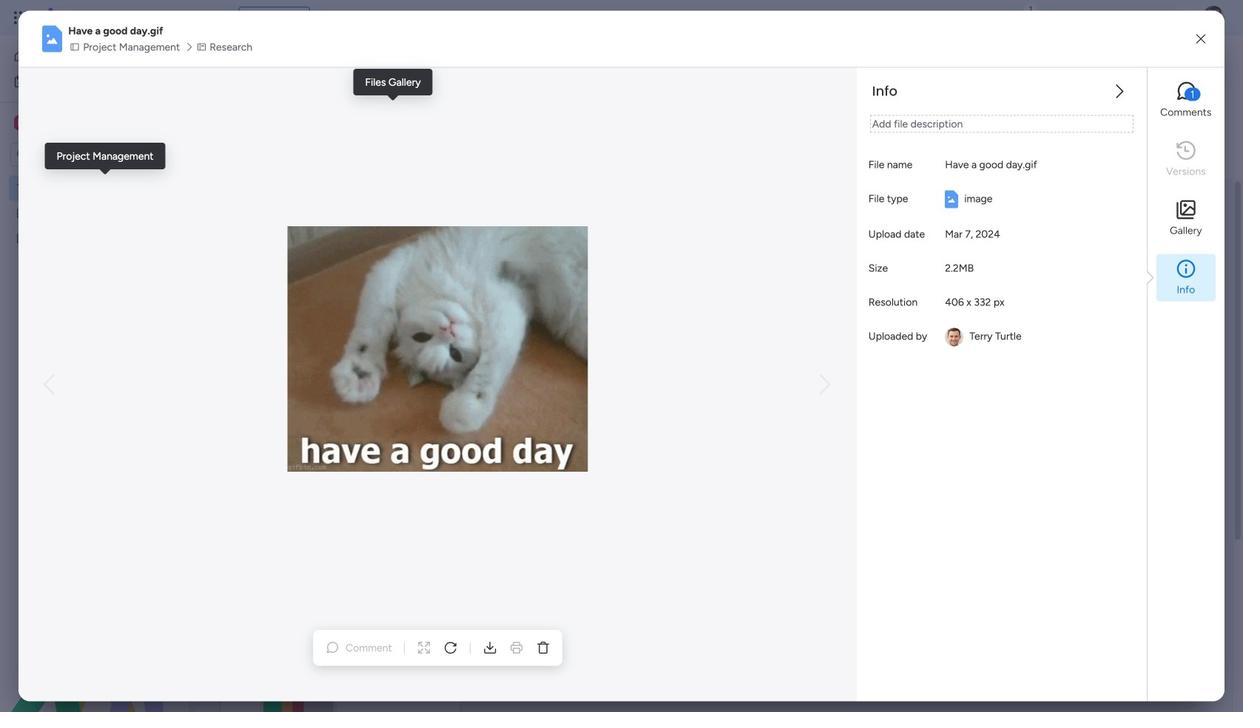 Task type: vqa. For each thing, say whether or not it's contained in the screenshot.
Remove from favorites image
yes



Task type: locate. For each thing, give the bounding box(es) containing it.
option down the search in workspace field on the top left
[[0, 175, 189, 178]]

option
[[9, 44, 158, 68], [0, 175, 189, 178]]

remove from favorites image
[[505, 56, 520, 71]]

2 public board image from the top
[[16, 232, 30, 246]]

list box
[[0, 173, 189, 451]]

Search for files search field
[[241, 246, 376, 270]]

search image
[[358, 252, 370, 264]]

1 vertical spatial option
[[0, 175, 189, 178]]

None field
[[221, 48, 473, 79], [242, 627, 329, 646], [221, 48, 473, 79], [242, 627, 329, 646]]

lottie animation image
[[0, 563, 189, 713]]

select product image
[[13, 10, 28, 25]]

None search field
[[241, 246, 376, 270]]

main content
[[196, 180, 1244, 713]]

workspace image
[[14, 115, 29, 131]]

1 element
[[1185, 88, 1201, 101]]

update feed image
[[1014, 10, 1028, 25]]

public board image
[[16, 207, 30, 221], [16, 232, 30, 246]]

0 vertical spatial public board image
[[16, 207, 30, 221]]

Search in workspace field
[[31, 146, 124, 163]]

search everything image
[[1115, 10, 1130, 25]]

1 vertical spatial public board image
[[16, 232, 30, 246]]

monday marketplace image
[[1079, 10, 1093, 25]]

terry turtle image
[[946, 328, 964, 347]]

option up workspace selection element
[[9, 44, 158, 68]]



Task type: describe. For each thing, give the bounding box(es) containing it.
help image
[[1148, 10, 1162, 25]]

1 public board image from the top
[[16, 207, 30, 221]]

1 image
[[1025, 1, 1038, 17]]

show board description image
[[480, 56, 497, 71]]

workspace selection element
[[14, 114, 124, 133]]

invite members image
[[1046, 10, 1061, 25]]

terry turtle image
[[1202, 6, 1226, 30]]

0 vertical spatial option
[[9, 44, 158, 68]]

gallery layout group
[[941, 246, 997, 270]]

notifications image
[[981, 10, 996, 25]]

collapse board header image
[[1206, 110, 1218, 121]]

more dots image
[[432, 631, 443, 642]]

lottie animation element
[[0, 563, 189, 713]]

see plans image
[[246, 9, 259, 26]]



